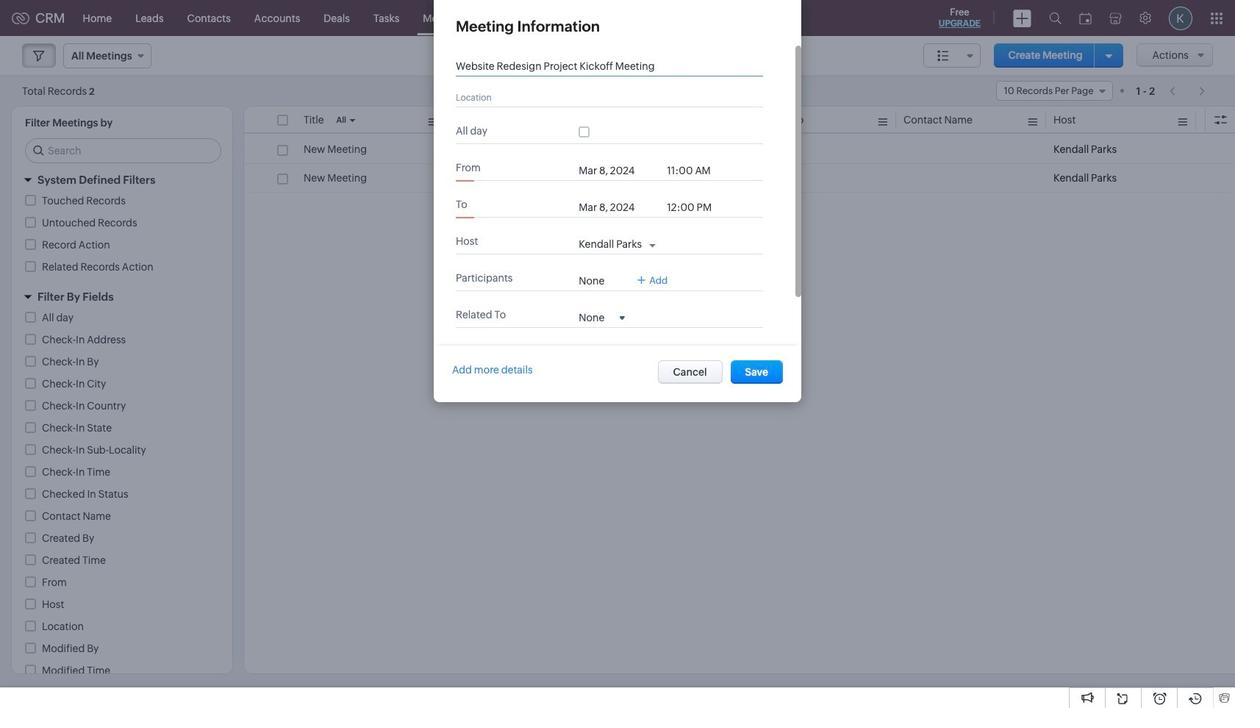 Task type: describe. For each thing, give the bounding box(es) containing it.
search image
[[1050, 12, 1062, 24]]

hh:mm a text field for mmm d, yyyy text box
[[667, 202, 726, 213]]

profile element
[[1161, 0, 1202, 36]]

create menu element
[[1005, 0, 1041, 36]]

Search text field
[[26, 139, 221, 163]]

logo image
[[12, 12, 29, 24]]

calendar image
[[1080, 12, 1092, 24]]



Task type: locate. For each thing, give the bounding box(es) containing it.
hh:mm a text field
[[667, 165, 726, 177], [667, 202, 726, 213]]

1 hh:mm a text field from the top
[[667, 165, 726, 177]]

profile image
[[1170, 6, 1193, 30]]

Location text field
[[456, 91, 750, 103]]

mmm d, yyyy text field
[[579, 165, 660, 177]]

0 vertical spatial hh:mm a text field
[[667, 165, 726, 177]]

row group
[[244, 135, 1236, 193]]

search element
[[1041, 0, 1071, 36]]

mmm d, yyyy text field
[[579, 202, 660, 213]]

None field
[[579, 311, 626, 324]]

None button
[[658, 360, 723, 384], [731, 360, 783, 384], [658, 360, 723, 384], [731, 360, 783, 384]]

1 vertical spatial hh:mm a text field
[[667, 202, 726, 213]]

hh:mm a text field for mmm d, yyyy text field
[[667, 165, 726, 177]]

Title text field
[[456, 60, 750, 72]]

create menu image
[[1014, 9, 1032, 27]]

navigation
[[1163, 80, 1214, 102]]

2 hh:mm a text field from the top
[[667, 202, 726, 213]]



Task type: vqa. For each thing, say whether or not it's contained in the screenshot.
"field"
yes



